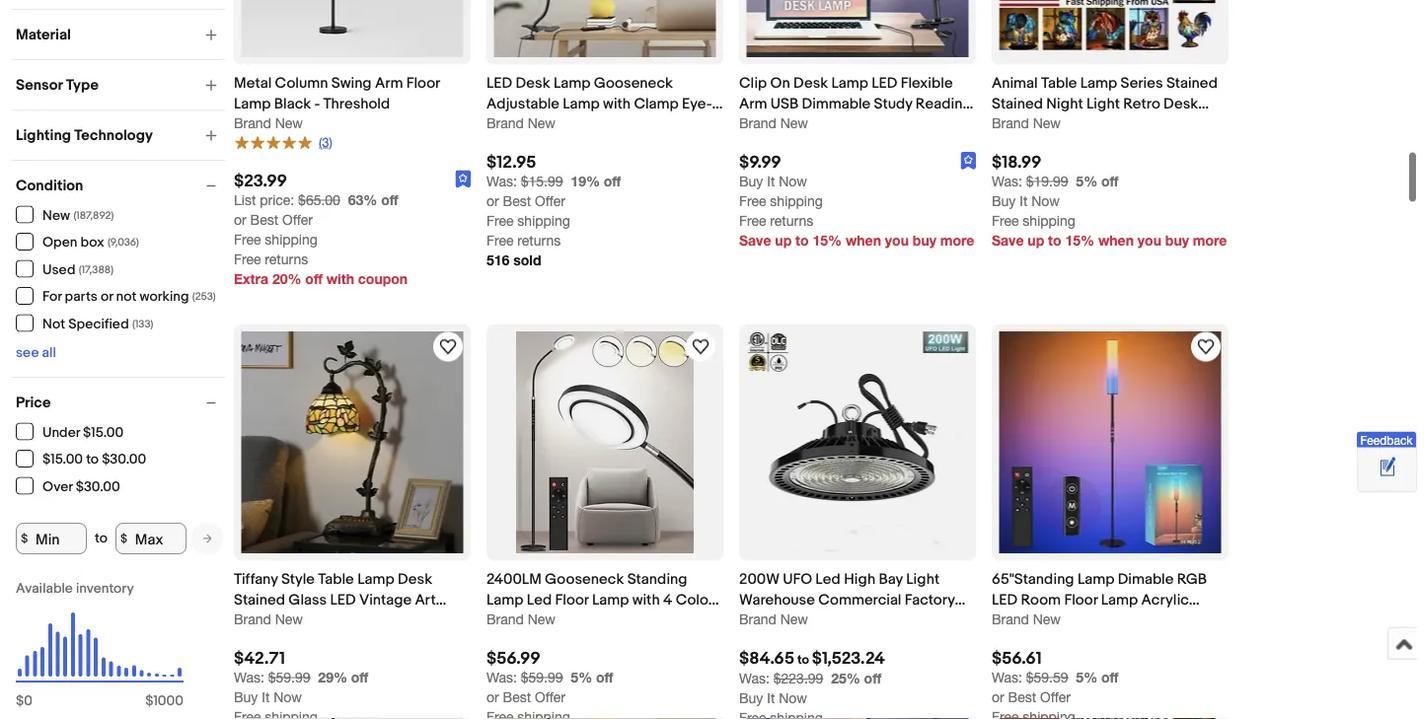Task type: locate. For each thing, give the bounding box(es) containing it.
stained
[[1167, 74, 1218, 92], [992, 95, 1044, 112], [234, 591, 285, 609]]

led up decor
[[330, 591, 356, 609]]

stained down animal
[[992, 95, 1044, 112]]

off inside $18.99 was: $19.99 5% off buy it now free shipping save up to 15% when you buy more
[[1102, 173, 1119, 189]]

off for $56.61
[[1102, 670, 1119, 686]]

with left "coupon"
[[327, 270, 354, 287]]

off inside $56.61 was: $59.59 5% off or best offer
[[1102, 670, 1119, 686]]

glass
[[289, 591, 327, 609]]

65"standing lamp dimable rgb led room floor lamp acrylic modern style 1500 lumen image
[[1000, 332, 1222, 554]]

study
[[874, 95, 913, 112]]

200w ufo led high bay light warehouse commercial factory industry light fxture heading
[[740, 571, 966, 630]]

1 buy from the left
[[913, 232, 937, 248]]

up inside buy it now free shipping free returns save up to 15% when you buy more
[[775, 232, 792, 248]]

brand new up $42.71
[[234, 611, 303, 627]]

1 horizontal spatial arm
[[740, 95, 768, 112]]

was: inside $56.61 was: $59.59 5% off or best offer
[[992, 670, 1023, 686]]

best for $56.99
[[503, 689, 531, 706]]

$1,523.24
[[812, 649, 886, 670]]

1 horizontal spatial led
[[816, 571, 841, 588]]

new for $9.99
[[781, 114, 809, 131]]

metal
[[234, 74, 272, 92]]

new up $18.99
[[1034, 114, 1061, 131]]

now down $223.99
[[779, 691, 808, 707]]

shipping down $15.99
[[518, 212, 571, 229]]

new left the &
[[528, 611, 556, 627]]

or inside $12.95 was: $15.99 19% off or best offer free shipping free returns 516 sold
[[487, 193, 499, 209]]

buy inside "$42.71 was: $59.99 29% off buy it now"
[[234, 689, 258, 706]]

shipping up 20%
[[265, 231, 318, 247]]

516
[[487, 252, 510, 268]]

brand new for $42.71
[[234, 611, 303, 627]]

reading down flexible
[[916, 95, 972, 112]]

gooseneck up clamp
[[594, 74, 673, 92]]

brand for $84.65
[[740, 611, 777, 627]]

offer for list
[[282, 211, 313, 227]]

brand
[[234, 114, 271, 131], [487, 114, 524, 131], [740, 114, 777, 131], [992, 114, 1030, 131], [234, 611, 271, 627], [487, 611, 524, 627], [740, 611, 777, 627], [992, 611, 1030, 627]]

2 horizontal spatial night
[[1047, 95, 1084, 112]]

5% inside $56.61 was: $59.59 5% off or best offer
[[1077, 670, 1098, 686]]

$23.99
[[234, 171, 287, 191]]

1 horizontal spatial buy
[[1166, 232, 1190, 248]]

or inside $56.61 was: $59.59 5% off or best offer
[[992, 689, 1005, 706]]

returns inside buy it now free shipping free returns save up to 15% when you buy more
[[771, 212, 814, 229]]

0 horizontal spatial 15%
[[813, 232, 842, 248]]

offer inside $56.61 was: $59.59 5% off or best offer
[[1041, 689, 1071, 706]]

$59.99 down temperature
[[521, 670, 563, 686]]

was: for $42.71
[[234, 670, 264, 686]]

clip on desk lamp led flexible arm usb dimmable study reading table night light link
[[740, 72, 977, 133]]

light inside animal table lamp series stained stained night light retro desk lamps gift
[[1087, 95, 1121, 112]]

now inside $18.99 was: $19.99 5% off buy it now free shipping save up to 15% when you buy more
[[1032, 193, 1060, 209]]

new down glass
[[275, 611, 303, 627]]

clamp
[[634, 95, 679, 112]]

$
[[21, 532, 28, 546], [120, 532, 127, 546], [16, 693, 24, 710], [145, 693, 153, 710]]

lamp
[[554, 74, 591, 92], [832, 74, 869, 92], [1081, 74, 1118, 92], [234, 95, 271, 112], [563, 95, 600, 112], [358, 571, 395, 588], [1078, 571, 1115, 588], [487, 591, 524, 609], [592, 591, 629, 609], [1102, 591, 1139, 609]]

offer down price:
[[282, 211, 313, 227]]

returns up sold on the top of page
[[518, 232, 561, 248]]

0 horizontal spatial style
[[281, 571, 315, 588]]

lamp inside tiffany style table lamp desk stained glass led vintage art night light decor
[[358, 571, 395, 588]]

lighting
[[16, 126, 71, 144]]

2 vertical spatial returns
[[265, 251, 308, 267]]

2400lm gooseneck standing lamp led floor lamp with 4 color temperature & remote heading
[[487, 571, 719, 630]]

1 horizontal spatial floor
[[556, 591, 589, 609]]

light down dimmable
[[819, 115, 852, 133]]

(3) link
[[234, 133, 333, 150]]

floor inside metal column swing arm floor lamp black - threshold brand new
[[407, 74, 440, 92]]

returns for list
[[265, 251, 308, 267]]

table inside animal table lamp series stained stained night light retro desk lamps gift
[[1042, 74, 1078, 92]]

off right 19%
[[604, 173, 621, 189]]

or down list
[[234, 211, 247, 227]]

new down black
[[275, 114, 303, 131]]

stained inside tiffany style table lamp desk stained glass led vintage art night light decor
[[234, 591, 285, 609]]

table up glass
[[318, 571, 354, 588]]

1 vertical spatial night
[[779, 115, 816, 133]]

new for $12.95
[[528, 114, 556, 131]]

15% inside buy it now free shipping free returns save up to 15% when you buy more
[[813, 232, 842, 248]]

or
[[487, 193, 499, 209], [234, 211, 247, 227], [101, 289, 113, 306], [487, 689, 499, 706], [992, 689, 1005, 706]]

price button
[[16, 394, 225, 412]]

2 when from the left
[[1099, 232, 1134, 248]]

metal column swing arm floor lamp black - threshold image
[[241, 0, 464, 57]]

brand new down room
[[992, 611, 1061, 627]]

best
[[503, 193, 531, 209], [250, 211, 279, 227], [503, 689, 531, 706], [1009, 689, 1037, 706]]

1 vertical spatial gooseneck
[[545, 571, 624, 588]]

0 horizontal spatial reading
[[535, 115, 592, 133]]

2 horizontal spatial table
[[1042, 74, 1078, 92]]

brand new down usb
[[740, 114, 809, 131]]

offer for $56.61
[[1041, 689, 1071, 706]]

offer down the $56.99
[[535, 689, 566, 706]]

$30.00 inside "link"
[[76, 479, 120, 496]]

2 more from the left
[[1194, 232, 1228, 248]]

0 vertical spatial gooseneck
[[594, 74, 673, 92]]

off down 1500
[[1102, 670, 1119, 686]]

night
[[1047, 95, 1084, 112], [779, 115, 816, 133], [234, 612, 271, 630]]

not specified (133)
[[42, 316, 153, 333]]

clip on desk lamp led flexible arm usb dimmable study reading table night light
[[740, 74, 972, 133]]

light down clamp
[[633, 115, 666, 133]]

2 save from the left
[[992, 232, 1024, 248]]

1 $59.99 from the left
[[268, 670, 311, 686]]

tiffany style table lamp desk stained glass led vintage art night light decor heading
[[234, 571, 447, 630]]

buy inside $18.99 was: $19.99 5% off buy it now free shipping save up to 15% when you buy more
[[1166, 232, 1190, 248]]

off right the 29%
[[351, 670, 369, 686]]

floor inside 2400lm gooseneck standing lamp led floor lamp with 4 color temperature & remote
[[556, 591, 589, 609]]

shipping inside list price: $65.00 63% off or best offer free shipping free returns extra 20% off with coupon
[[265, 231, 318, 247]]

new for $56.61
[[1034, 611, 1061, 627]]

1 horizontal spatial you
[[1138, 232, 1162, 248]]

brand down animal
[[992, 114, 1030, 131]]

brand for $18.99
[[992, 114, 1030, 131]]

or down $56.61
[[992, 689, 1005, 706]]

was: for $18.99
[[992, 173, 1023, 189]]

0 horizontal spatial buy
[[913, 232, 937, 248]]

parts
[[65, 289, 98, 306]]

best down the $56.99
[[503, 689, 531, 706]]

0 horizontal spatial with
[[327, 270, 354, 287]]

led inside clip on desk lamp led flexible arm usb dimmable study reading table night light
[[872, 74, 898, 92]]

$56.61
[[992, 649, 1042, 670]]

was: for $56.61
[[992, 670, 1023, 686]]

light left 'retro'
[[1087, 95, 1121, 112]]

led up temperature
[[527, 591, 552, 609]]

new for $84.65
[[781, 611, 809, 627]]

buy down clip
[[740, 173, 764, 189]]

0 horizontal spatial arm
[[375, 74, 403, 92]]

off right 20%
[[305, 270, 323, 287]]

up down $9.99
[[775, 232, 792, 248]]

lighting technology button
[[16, 126, 225, 144]]

0 horizontal spatial save
[[740, 232, 772, 248]]

0 vertical spatial style
[[281, 571, 315, 588]]

2400lm gooseneck standing lamp led floor lamp with 4 color temperature & remote image
[[516, 332, 694, 554]]

1 you from the left
[[886, 232, 909, 248]]

1 vertical spatial led
[[527, 591, 552, 609]]

feedback
[[1361, 434, 1414, 448]]

save inside $18.99 was: $19.99 5% off buy it now free shipping save up to 15% when you buy more
[[992, 232, 1024, 248]]

0 vertical spatial $15.00
[[83, 425, 124, 441]]

led desk lamp gooseneck adjustable lamp with clamp eye-caring reading desk light image
[[494, 0, 716, 57]]

was: down temperature
[[487, 670, 517, 686]]

free
[[740, 193, 767, 209], [487, 212, 514, 229], [740, 212, 767, 229], [992, 212, 1019, 229], [234, 231, 261, 247], [487, 232, 514, 248], [234, 251, 261, 267]]

5% right $19.99
[[1077, 173, 1098, 189]]

returns inside list price: $65.00 63% off or best offer free shipping free returns extra 20% off with coupon
[[265, 251, 308, 267]]

5% for $18.99
[[1077, 173, 1098, 189]]

room
[[1021, 591, 1062, 609]]

2 vertical spatial night
[[234, 612, 271, 630]]

animal table lamp series stained stained night light retro desk lamps gift
[[992, 74, 1218, 133]]

0 vertical spatial reading
[[916, 95, 972, 112]]

off inside "$56.99 was: $59.99 5% off or best offer"
[[596, 670, 614, 686]]

5% down the &
[[571, 670, 593, 686]]

desk
[[516, 74, 551, 92], [794, 74, 829, 92], [1164, 95, 1199, 112], [595, 115, 629, 133], [398, 571, 432, 588]]

off inside $84.65 to $1,523.24 was: $223.99 25% off buy it now
[[865, 671, 882, 687]]

offer for $12.95
[[535, 193, 566, 209]]

lamps
[[992, 115, 1037, 133]]

free inside $18.99 was: $19.99 5% off buy it now free shipping save up to 15% when you buy more
[[992, 212, 1019, 229]]

2 vertical spatial with
[[633, 591, 660, 609]]

brand new for $56.99
[[487, 611, 556, 627]]

1 horizontal spatial style
[[1048, 612, 1082, 630]]

1 horizontal spatial reading
[[916, 95, 972, 112]]

$30.00 down under $15.00
[[102, 452, 146, 469]]

now
[[779, 173, 808, 189], [1032, 193, 1060, 209], [274, 689, 302, 706], [779, 691, 808, 707]]

15% inside $18.99 was: $19.99 5% off buy it now free shipping save up to 15% when you buy more
[[1066, 232, 1095, 248]]

buy it now free shipping free returns save up to 15% when you buy more
[[740, 173, 975, 248]]

best for list
[[250, 211, 279, 227]]

1 horizontal spatial with
[[603, 95, 631, 112]]

was: inside "$42.71 was: $59.99 29% off buy it now"
[[234, 670, 264, 686]]

sensor type
[[16, 76, 99, 94]]

best down $15.99
[[503, 193, 531, 209]]

off for list
[[381, 191, 399, 208]]

was: left $15.99
[[487, 173, 517, 189]]

extra
[[234, 270, 269, 287]]

floor up 1500
[[1065, 591, 1098, 609]]

it inside "$42.71 was: $59.99 29% off buy it now"
[[262, 689, 270, 706]]

best down the $59.59
[[1009, 689, 1037, 706]]

brand down usb
[[740, 114, 777, 131]]

2 horizontal spatial floor
[[1065, 591, 1098, 609]]

1 15% from the left
[[813, 232, 842, 248]]

reading inside clip on desk lamp led flexible arm usb dimmable study reading table night light
[[916, 95, 972, 112]]

brand down tiffany
[[234, 611, 271, 627]]

it inside buy it now free shipping free returns save up to 15% when you buy more
[[767, 173, 775, 189]]

brand new down adjustable
[[487, 114, 556, 131]]

best inside $12.95 was: $15.99 19% off or best offer free shipping free returns 516 sold
[[503, 193, 531, 209]]

arm
[[375, 74, 403, 92], [740, 95, 768, 112]]

2 vertical spatial stained
[[234, 591, 285, 609]]

with left 4 on the left of the page
[[633, 591, 660, 609]]

or for list
[[234, 211, 247, 227]]

new down room
[[1034, 611, 1061, 627]]

0 horizontal spatial up
[[775, 232, 792, 248]]

1 up from the left
[[775, 232, 792, 248]]

1 vertical spatial $30.00
[[76, 479, 120, 496]]

style up glass
[[281, 571, 315, 588]]

0 vertical spatial with
[[603, 95, 631, 112]]

led right ufo
[[816, 571, 841, 588]]

reading down adjustable
[[535, 115, 592, 133]]

or inside "$56.99 was: $59.99 5% off or best offer"
[[487, 689, 499, 706]]

brand new down warehouse
[[740, 611, 809, 627]]

0 horizontal spatial returns
[[265, 251, 308, 267]]

remote
[[590, 612, 643, 630]]

1 vertical spatial stained
[[992, 95, 1044, 112]]

style
[[281, 571, 315, 588], [1048, 612, 1082, 630]]

new inside metal column swing arm floor lamp black - threshold brand new
[[275, 114, 303, 131]]

you inside buy it now free shipping free returns save up to 15% when you buy more
[[886, 232, 909, 248]]

off right 25%
[[865, 671, 882, 687]]

brand down warehouse
[[740, 611, 777, 627]]

was:
[[487, 173, 517, 189], [992, 173, 1023, 189], [234, 670, 264, 686], [487, 670, 517, 686], [992, 670, 1023, 686], [740, 671, 770, 687]]

column
[[275, 74, 328, 92]]

arm inside metal column swing arm floor lamp black - threshold brand new
[[375, 74, 403, 92]]

1 horizontal spatial night
[[779, 115, 816, 133]]

65"standing lamp dimable rgb led room floor lamp acrylic modern style 1500 lumen
[[992, 571, 1208, 630]]

1 horizontal spatial stained
[[992, 95, 1044, 112]]

20%
[[272, 270, 302, 287]]

buy inside buy it now free shipping free returns save up to 15% when you buy more
[[913, 232, 937, 248]]

1 save from the left
[[740, 232, 772, 248]]

animal table lamp series stained stained night light retro desk lamps gift image
[[1000, 0, 1222, 57]]

clip on desk lamp led flexible arm usb dimmable study reading table night light heading
[[740, 74, 974, 133]]

2 buy from the left
[[1166, 232, 1190, 248]]

night inside clip on desk lamp led flexible arm usb dimmable study reading table night light
[[779, 115, 816, 133]]

$56.61 was: $59.59 5% off or best offer
[[992, 649, 1119, 706]]

2 horizontal spatial stained
[[1167, 74, 1218, 92]]

0 horizontal spatial you
[[886, 232, 909, 248]]

coupon
[[358, 270, 408, 287]]

1 vertical spatial with
[[327, 270, 354, 287]]

off inside $12.95 was: $15.99 19% off or best offer free shipping free returns 516 sold
[[604, 173, 621, 189]]

brand for $42.71
[[234, 611, 271, 627]]

style inside 65"standing lamp dimable rgb led room floor lamp acrylic modern style 1500 lumen
[[1048, 612, 1082, 630]]

was: for $12.95
[[487, 173, 517, 189]]

$42.71 was: $59.99 29% off buy it now
[[234, 649, 369, 706]]

Minimum Value in $ text field
[[16, 523, 87, 555]]

$15.00 up the $15.00 to $30.00
[[83, 425, 124, 441]]

1 horizontal spatial $59.99
[[521, 670, 563, 686]]

brand new up $18.99
[[992, 114, 1061, 131]]

brand new for $84.65
[[740, 611, 809, 627]]

new for $56.99
[[528, 611, 556, 627]]

2 horizontal spatial returns
[[771, 212, 814, 229]]

lighting technology
[[16, 126, 153, 144]]

best for $12.95
[[503, 193, 531, 209]]

$15.00
[[83, 425, 124, 441], [42, 452, 83, 469]]

returns inside $12.95 was: $15.99 19% off or best offer free shipping free returns 516 sold
[[518, 232, 561, 248]]

0 horizontal spatial table
[[318, 571, 354, 588]]

save down $18.99
[[992, 232, 1024, 248]]

material button
[[16, 26, 225, 43]]

1 vertical spatial reading
[[535, 115, 592, 133]]

2 horizontal spatial with
[[633, 591, 660, 609]]

stained right series
[[1167, 74, 1218, 92]]

more inside $18.99 was: $19.99 5% off buy it now free shipping save up to 15% when you buy more
[[1194, 232, 1228, 248]]

5% inside "$56.99 was: $59.99 5% off or best offer"
[[571, 670, 593, 686]]

tiffany style table lamp desk stained glass led vintage art night light decor
[[234, 571, 436, 630]]

offer down $15.99
[[535, 193, 566, 209]]

table down usb
[[740, 115, 776, 133]]

0 vertical spatial led
[[816, 571, 841, 588]]

1 horizontal spatial when
[[1099, 232, 1134, 248]]

offer inside "$56.99 was: $59.99 5% off or best offer"
[[535, 689, 566, 706]]

0 horizontal spatial more
[[941, 232, 975, 248]]

desk right 'retro'
[[1164, 95, 1199, 112]]

2 $59.99 from the left
[[521, 670, 563, 686]]

was: inside "$56.99 was: $59.99 5% off or best offer"
[[487, 670, 517, 686]]

brand up (3) link
[[234, 114, 271, 131]]

0 vertical spatial returns
[[771, 212, 814, 229]]

rgb
[[1178, 571, 1208, 588]]

over $30.00 link
[[16, 477, 121, 496]]

save down $9.99
[[740, 232, 772, 248]]

style down room
[[1048, 612, 1082, 630]]

19%
[[571, 173, 600, 189]]

night inside tiffany style table lamp desk stained glass led vintage art night light decor
[[234, 612, 271, 630]]

sold
[[514, 252, 542, 268]]

light
[[1087, 95, 1121, 112], [633, 115, 666, 133], [819, 115, 852, 133], [907, 571, 940, 588], [274, 612, 308, 630], [798, 612, 831, 630]]

None text field
[[487, 173, 563, 189], [992, 173, 1069, 189], [234, 191, 341, 208], [234, 670, 311, 686], [740, 671, 824, 687], [487, 173, 563, 189], [992, 173, 1069, 189], [234, 191, 341, 208], [234, 670, 311, 686], [740, 671, 824, 687]]

it down usb
[[767, 173, 775, 189]]

shipping inside $18.99 was: $19.99 5% off buy it now free shipping save up to 15% when you buy more
[[1023, 212, 1076, 229]]

brand new down 2400lm in the left of the page
[[487, 611, 556, 627]]

flexible
[[901, 74, 953, 92]]

was: inside $84.65 to $1,523.24 was: $223.99 25% off buy it now
[[740, 671, 770, 687]]

5% for $56.99
[[571, 670, 593, 686]]

0 horizontal spatial $59.99
[[268, 670, 311, 686]]

new down warehouse
[[781, 611, 809, 627]]

1 when from the left
[[846, 232, 882, 248]]

$223.99
[[774, 671, 824, 687]]

returns for $12.95
[[518, 232, 561, 248]]

5% inside $18.99 was: $19.99 5% off buy it now free shipping save up to 15% when you buy more
[[1077, 173, 1098, 189]]

now inside "$42.71 was: $59.99 29% off buy it now"
[[274, 689, 302, 706]]

1 vertical spatial table
[[740, 115, 776, 133]]

0 vertical spatial table
[[1042, 74, 1078, 92]]

it down $19.99
[[1020, 193, 1028, 209]]

200w ufo led high bay light warehouse commercial factory industry light fxture image
[[747, 332, 969, 554]]

offer
[[535, 193, 566, 209], [282, 211, 313, 227], [535, 689, 566, 706], [1041, 689, 1071, 706]]

shipping down $19.99
[[1023, 212, 1076, 229]]

watch 65"standing lamp dimable rgb led room floor lamp acrylic modern style 1500 lumen image
[[1195, 335, 1218, 359]]

2 up from the left
[[1028, 232, 1045, 248]]

off for $12.95
[[604, 173, 621, 189]]

shipping down $9.99
[[771, 193, 823, 209]]

returns down $9.99
[[771, 212, 814, 229]]

0 vertical spatial arm
[[375, 74, 403, 92]]

floor inside 65"standing lamp dimable rgb led room floor lamp acrylic modern style 1500 lumen
[[1065, 591, 1098, 609]]

(9,036)
[[108, 236, 139, 249]]

sensor
[[16, 76, 63, 94]]

you
[[886, 232, 909, 248], [1138, 232, 1162, 248]]

None text field
[[487, 670, 563, 686], [992, 670, 1069, 686], [487, 670, 563, 686], [992, 670, 1069, 686]]

off down remote
[[596, 670, 614, 686]]

1 vertical spatial arm
[[740, 95, 768, 112]]

$30.00
[[102, 452, 146, 469], [76, 479, 120, 496]]

more inside buy it now free shipping free returns save up to 15% when you buy more
[[941, 232, 975, 248]]

was: down $84.65
[[740, 671, 770, 687]]

night down usb
[[779, 115, 816, 133]]

$59.99 for $42.71
[[268, 670, 311, 686]]

was: left the $59.59
[[992, 670, 1023, 686]]

type
[[66, 76, 99, 94]]

2 15% from the left
[[1066, 232, 1095, 248]]

brand down 2400lm in the left of the page
[[487, 611, 524, 627]]

or down $12.95
[[487, 193, 499, 209]]

best inside $56.61 was: $59.59 5% off or best offer
[[1009, 689, 1037, 706]]

$59.99 left the 29%
[[268, 670, 311, 686]]

new for $42.71
[[275, 611, 303, 627]]

light inside clip on desk lamp led flexible arm usb dimmable study reading table night light
[[819, 115, 852, 133]]

1 vertical spatial $15.00
[[42, 452, 83, 469]]

buy inside $18.99 was: $19.99 5% off buy it now free shipping save up to 15% when you buy more
[[992, 193, 1016, 209]]

or down the $56.99
[[487, 689, 499, 706]]

2 you from the left
[[1138, 232, 1162, 248]]

on
[[771, 74, 791, 92]]

over $30.00
[[42, 479, 120, 496]]

tiffany style table lamp desk stained glass led vintage art night light decor image
[[241, 332, 464, 554]]

brand down adjustable
[[487, 114, 524, 131]]

&
[[576, 612, 587, 630]]

with inside led desk lamp gooseneck adjustable lamp with clamp eye- caring reading desk light
[[603, 95, 631, 112]]

new down adjustable
[[528, 114, 556, 131]]

to inside $84.65 to $1,523.24 was: $223.99 25% off buy it now
[[798, 653, 810, 668]]

1 horizontal spatial more
[[1194, 232, 1228, 248]]

best down price:
[[250, 211, 279, 227]]

save inside buy it now free shipping free returns save up to 15% when you buy more
[[740, 232, 772, 248]]

not
[[116, 289, 137, 306]]

with
[[603, 95, 631, 112], [327, 270, 354, 287], [633, 591, 660, 609]]

1 horizontal spatial table
[[740, 115, 776, 133]]

now down $19.99
[[1032, 193, 1060, 209]]

0 horizontal spatial when
[[846, 232, 882, 248]]

0 vertical spatial night
[[1047, 95, 1084, 112]]

$59.99 inside "$42.71 was: $59.99 29% off buy it now"
[[268, 670, 311, 686]]

new down usb
[[781, 114, 809, 131]]

industry
[[740, 612, 794, 630]]

to
[[796, 232, 809, 248], [1049, 232, 1062, 248], [86, 452, 99, 469], [95, 531, 107, 548], [798, 653, 810, 668]]

1 horizontal spatial save
[[992, 232, 1024, 248]]

shipping
[[771, 193, 823, 209], [518, 212, 571, 229], [1023, 212, 1076, 229], [265, 231, 318, 247]]

new up open
[[42, 207, 70, 224]]

0 horizontal spatial stained
[[234, 591, 285, 609]]

returns
[[771, 212, 814, 229], [518, 232, 561, 248], [265, 251, 308, 267]]

1 horizontal spatial returns
[[518, 232, 561, 248]]

$65.00
[[298, 191, 341, 208]]

$59.99 inside "$56.99 was: $59.99 5% off or best offer"
[[521, 670, 563, 686]]

shipping inside $12.95 was: $15.99 19% off or best offer free shipping free returns 516 sold
[[518, 212, 571, 229]]

reading for $12.95
[[535, 115, 592, 133]]

for
[[42, 289, 62, 306]]

5% right the $59.59
[[1077, 670, 1098, 686]]

metal column swing arm floor lamp black - threshold heading
[[234, 74, 440, 112]]

returns up 20%
[[265, 251, 308, 267]]

light inside tiffany style table lamp desk stained glass led vintage art night light decor
[[274, 612, 308, 630]]

best inside list price: $65.00 63% off or best offer free shipping free returns extra 20% off with coupon
[[250, 211, 279, 227]]

or for $12.95
[[487, 193, 499, 209]]

$ 0
[[16, 693, 32, 710]]

brand down room
[[992, 611, 1030, 627]]

1 horizontal spatial up
[[1028, 232, 1045, 248]]

buy down $18.99
[[992, 193, 1016, 209]]

0 horizontal spatial floor
[[407, 74, 440, 92]]

$15.00 up the 'over $30.00' "link" in the left bottom of the page
[[42, 452, 83, 469]]

4
[[664, 591, 673, 609]]

2 vertical spatial table
[[318, 571, 354, 588]]

to inside $18.99 was: $19.99 5% off buy it now free shipping save up to 15% when you buy more
[[1049, 232, 1062, 248]]

1 horizontal spatial 15%
[[1066, 232, 1095, 248]]

off for $56.99
[[596, 670, 614, 686]]

color
[[676, 591, 713, 609]]

or left not
[[101, 289, 113, 306]]

with inside 2400lm gooseneck standing lamp led floor lamp with 4 color temperature & remote
[[633, 591, 660, 609]]

up down $19.99
[[1028, 232, 1045, 248]]

led up adjustable
[[487, 74, 513, 92]]

(3)
[[319, 134, 333, 149]]

night up $42.71
[[234, 612, 271, 630]]

buy down $84.65
[[740, 691, 764, 707]]

1 vertical spatial style
[[1048, 612, 1082, 630]]

0 horizontal spatial night
[[234, 612, 271, 630]]

light down glass
[[274, 612, 308, 630]]

stained down tiffany
[[234, 591, 285, 609]]

off inside "$42.71 was: $59.99 29% off buy it now"
[[351, 670, 369, 686]]

offer inside $12.95 was: $15.99 19% off or best offer free shipping free returns 516 sold
[[535, 193, 566, 209]]

offer inside list price: $65.00 63% off or best offer free shipping free returns extra 20% off with coupon
[[282, 211, 313, 227]]

open box (9,036)
[[42, 235, 139, 251]]

0 horizontal spatial led
[[527, 591, 552, 609]]

1 more from the left
[[941, 232, 975, 248]]

1 vertical spatial returns
[[518, 232, 561, 248]]

was: left $19.99
[[992, 173, 1023, 189]]

or inside list price: $65.00 63% off or best offer free shipping free returns extra 20% off with coupon
[[234, 211, 247, 227]]



Task type: vqa. For each thing, say whether or not it's contained in the screenshot.
Kitchen in Delta Foundations Kitchen Faucet With Spray in Chrome-Certified Refurbished $41.40 $139.20 | 70% OFF
no



Task type: describe. For each thing, give the bounding box(es) containing it.
graph of available inventory between $0 and $1000+ image
[[16, 581, 184, 720]]

0 vertical spatial stained
[[1167, 74, 1218, 92]]

list
[[234, 191, 256, 208]]

Maximum Value in $ text field
[[115, 523, 186, 555]]

brand new for $56.61
[[992, 611, 1061, 627]]

brand for $56.61
[[992, 611, 1030, 627]]

under $15.00
[[42, 425, 124, 441]]

usb
[[771, 95, 799, 112]]

led inside tiffany style table lamp desk stained glass led vintage art night light decor
[[330, 591, 356, 609]]

now inside $84.65 to $1,523.24 was: $223.99 25% off buy it now
[[779, 691, 808, 707]]

standing
[[628, 571, 688, 588]]

shipping for list
[[265, 231, 318, 247]]

was: for $56.99
[[487, 670, 517, 686]]

off for $42.71
[[351, 670, 369, 686]]

you inside $18.99 was: $19.99 5% off buy it now free shipping save up to 15% when you buy more
[[1138, 232, 1162, 248]]

when inside buy it now free shipping free returns save up to 15% when you buy more
[[846, 232, 882, 248]]

$59.59
[[1027, 670, 1069, 686]]

brand new for $12.95
[[487, 114, 556, 131]]

new (187,892)
[[42, 207, 114, 224]]

gift
[[1040, 115, 1066, 133]]

see all
[[16, 345, 56, 361]]

offer for $56.99
[[535, 689, 566, 706]]

lamp inside metal column swing arm floor lamp black - threshold brand new
[[234, 95, 271, 112]]

swing
[[332, 74, 372, 92]]

brand for $56.99
[[487, 611, 524, 627]]

$59.99 for $56.99
[[521, 670, 563, 686]]

$15.00 to $30.00
[[42, 452, 146, 469]]

gooseneck inside 2400lm gooseneck standing lamp led floor lamp with 4 color temperature & remote
[[545, 571, 624, 588]]

buy inside $84.65 to $1,523.24 was: $223.99 25% off buy it now
[[740, 691, 764, 707]]

(253)
[[192, 291, 216, 304]]

modern
[[992, 612, 1045, 630]]

dimable
[[1118, 571, 1174, 588]]

gooseneck inside led desk lamp gooseneck adjustable lamp with clamp eye- caring reading desk light
[[594, 74, 673, 92]]

decor
[[311, 612, 353, 630]]

now inside buy it now free shipping free returns save up to 15% when you buy more
[[779, 173, 808, 189]]

used (17,388)
[[42, 262, 114, 278]]

night inside animal table lamp series stained stained night light retro desk lamps gift
[[1047, 95, 1084, 112]]

$84.65 to $1,523.24 was: $223.99 25% off buy it now
[[740, 649, 886, 707]]

lamp inside animal table lamp series stained stained night light retro desk lamps gift
[[1081, 74, 1118, 92]]

led inside 65"standing lamp dimable rgb led room floor lamp acrylic modern style 1500 lumen
[[992, 591, 1018, 609]]

dimmable
[[802, 95, 871, 112]]

all
[[42, 345, 56, 361]]

tiffany
[[234, 571, 278, 588]]

65"standing lamp dimable rgb led room floor lamp acrylic modern style 1500 lumen heading
[[992, 571, 1208, 630]]

animal table lamp series stained stained night light retro desk lamps gift heading
[[992, 74, 1218, 133]]

retro
[[1124, 95, 1161, 112]]

specified
[[68, 316, 129, 333]]

shipping inside buy it now free shipping free returns save up to 15% when you buy more
[[771, 193, 823, 209]]

clip
[[740, 74, 767, 92]]

lumen
[[1120, 612, 1165, 630]]

price
[[16, 394, 51, 412]]

fxture
[[834, 612, 877, 630]]

$15.00 inside under $15.00 link
[[83, 425, 124, 441]]

25%
[[832, 671, 861, 687]]

bay
[[879, 571, 903, 588]]

$42.71
[[234, 649, 285, 670]]

63%
[[348, 191, 377, 208]]

stained for $18.99
[[992, 95, 1044, 112]]

desk up adjustable
[[516, 74, 551, 92]]

style inside tiffany style table lamp desk stained glass led vintage art night light decor
[[281, 571, 315, 588]]

shipping for $18.99
[[1023, 212, 1076, 229]]

stained for $42.71
[[234, 591, 285, 609]]

lamp inside clip on desk lamp led flexible arm usb dimmable study reading table night light
[[832, 74, 869, 92]]

metal column swing arm floor lamp black - threshold link
[[234, 72, 471, 114]]

65"standing
[[992, 571, 1075, 588]]

open
[[42, 235, 77, 251]]

29%
[[318, 670, 347, 686]]

$15.00 inside $15.00 to $30.00 link
[[42, 452, 83, 469]]

led inside the 200w ufo led high bay light warehouse commercial factory industry light fxture
[[816, 571, 841, 588]]

eye-
[[682, 95, 713, 112]]

not
[[42, 316, 65, 333]]

table inside tiffany style table lamp desk stained glass led vintage art night light decor
[[318, 571, 354, 588]]

arm inside clip on desk lamp led flexible arm usb dimmable study reading table night light
[[740, 95, 768, 112]]

$19.99
[[1027, 173, 1069, 189]]

brand for $9.99
[[740, 114, 777, 131]]

off for $18.99
[[1102, 173, 1119, 189]]

led desk lamp gooseneck adjustable lamp with clamp eye- caring reading desk light
[[487, 74, 713, 133]]

reading for $9.99
[[916, 95, 972, 112]]

$15.99
[[521, 173, 563, 189]]

commercial
[[819, 591, 902, 609]]

$12.95 was: $15.99 19% off or best offer free shipping free returns 516 sold
[[487, 152, 621, 268]]

light inside led desk lamp gooseneck adjustable lamp with clamp eye- caring reading desk light
[[633, 115, 666, 133]]

see
[[16, 345, 39, 361]]

or for $56.61
[[992, 689, 1005, 706]]

up inside $18.99 was: $19.99 5% off buy it now free shipping save up to 15% when you buy more
[[1028, 232, 1045, 248]]

led inside led desk lamp gooseneck adjustable lamp with clamp eye- caring reading desk light
[[487, 74, 513, 92]]

1500
[[1085, 612, 1117, 630]]

brand inside metal column swing arm floor lamp black - threshold brand new
[[234, 114, 271, 131]]

see all button
[[16, 345, 56, 361]]

brand for $12.95
[[487, 114, 524, 131]]

sensor type button
[[16, 76, 225, 94]]

$18.99
[[992, 152, 1042, 173]]

box
[[81, 235, 104, 251]]

warehouse
[[740, 591, 815, 609]]

watch tiffany style table lamp desk stained glass led vintage art night light decor image
[[436, 335, 460, 359]]

it inside $84.65 to $1,523.24 was: $223.99 25% off buy it now
[[767, 691, 775, 707]]

factory
[[905, 591, 955, 609]]

0
[[24, 693, 32, 710]]

desk inside clip on desk lamp led flexible arm usb dimmable study reading table night light
[[794, 74, 829, 92]]

led desk lamp gooseneck adjustable lamp with clamp eye- caring reading desk light heading
[[487, 74, 723, 133]]

brand new for $18.99
[[992, 114, 1061, 131]]

2400lm gooseneck standing lamp led floor lamp with 4 color temperature & remote
[[487, 571, 713, 630]]

vintage
[[359, 591, 412, 609]]

temperature
[[487, 612, 573, 630]]

available inventory
[[16, 581, 134, 597]]

65"standing lamp dimable rgb led room floor lamp acrylic modern style 1500 lumen link
[[992, 569, 1229, 630]]

when inside $18.99 was: $19.99 5% off buy it now free shipping save up to 15% when you buy more
[[1099, 232, 1134, 248]]

ufo
[[783, 571, 813, 588]]

black
[[274, 95, 311, 112]]

desk inside animal table lamp series stained stained night light retro desk lamps gift
[[1164, 95, 1199, 112]]

clip on desk lamp led flexible arm usb dimmable study reading table night light image
[[747, 0, 969, 57]]

condition
[[16, 177, 83, 195]]

shipping for $12.95
[[518, 212, 571, 229]]

series
[[1121, 74, 1164, 92]]

adjustable
[[487, 95, 560, 112]]

new for $18.99
[[1034, 114, 1061, 131]]

it inside $18.99 was: $19.99 5% off buy it now free shipping save up to 15% when you buy more
[[1020, 193, 1028, 209]]

list price: $65.00 63% off or best offer free shipping free returns extra 20% off with coupon
[[234, 191, 408, 287]]

light left fxture
[[798, 612, 831, 630]]

$12.95
[[487, 152, 536, 173]]

watch 2400lm gooseneck standing lamp led floor lamp with 4 color temperature & remote image
[[689, 335, 713, 359]]

led inside 2400lm gooseneck standing lamp led floor lamp with 4 color temperature & remote
[[527, 591, 552, 609]]

desk up 19%
[[595, 115, 629, 133]]

high
[[844, 571, 876, 588]]

1000
[[153, 693, 184, 710]]

available
[[16, 581, 73, 597]]

with inside list price: $65.00 63% off or best offer free shipping free returns extra 20% off with coupon
[[327, 270, 354, 287]]

animal
[[992, 74, 1038, 92]]

brand new for $9.99
[[740, 114, 809, 131]]

desk inside tiffany style table lamp desk stained glass led vintage art night light decor
[[398, 571, 432, 588]]

$15.00 to $30.00 link
[[16, 450, 147, 469]]

5% for $56.61
[[1077, 670, 1098, 686]]

table inside clip on desk lamp led flexible arm usb dimmable study reading table night light
[[740, 115, 776, 133]]

to inside buy it now free shipping free returns save up to 15% when you buy more
[[796, 232, 809, 248]]

material
[[16, 26, 71, 43]]

best for $56.61
[[1009, 689, 1037, 706]]

or for $56.99
[[487, 689, 499, 706]]

threshold
[[323, 95, 390, 112]]

led desk lamp gooseneck adjustable lamp with clamp eye- caring reading desk light link
[[487, 72, 724, 133]]

200w ufo led high bay light warehouse commercial factory industry light fxture link
[[740, 569, 977, 630]]

(17,388)
[[79, 264, 114, 276]]

working
[[140, 289, 189, 306]]

light up factory
[[907, 571, 940, 588]]

under $15.00 link
[[16, 423, 125, 441]]

buy inside buy it now free shipping free returns save up to 15% when you buy more
[[740, 173, 764, 189]]

0 vertical spatial $30.00
[[102, 452, 146, 469]]



